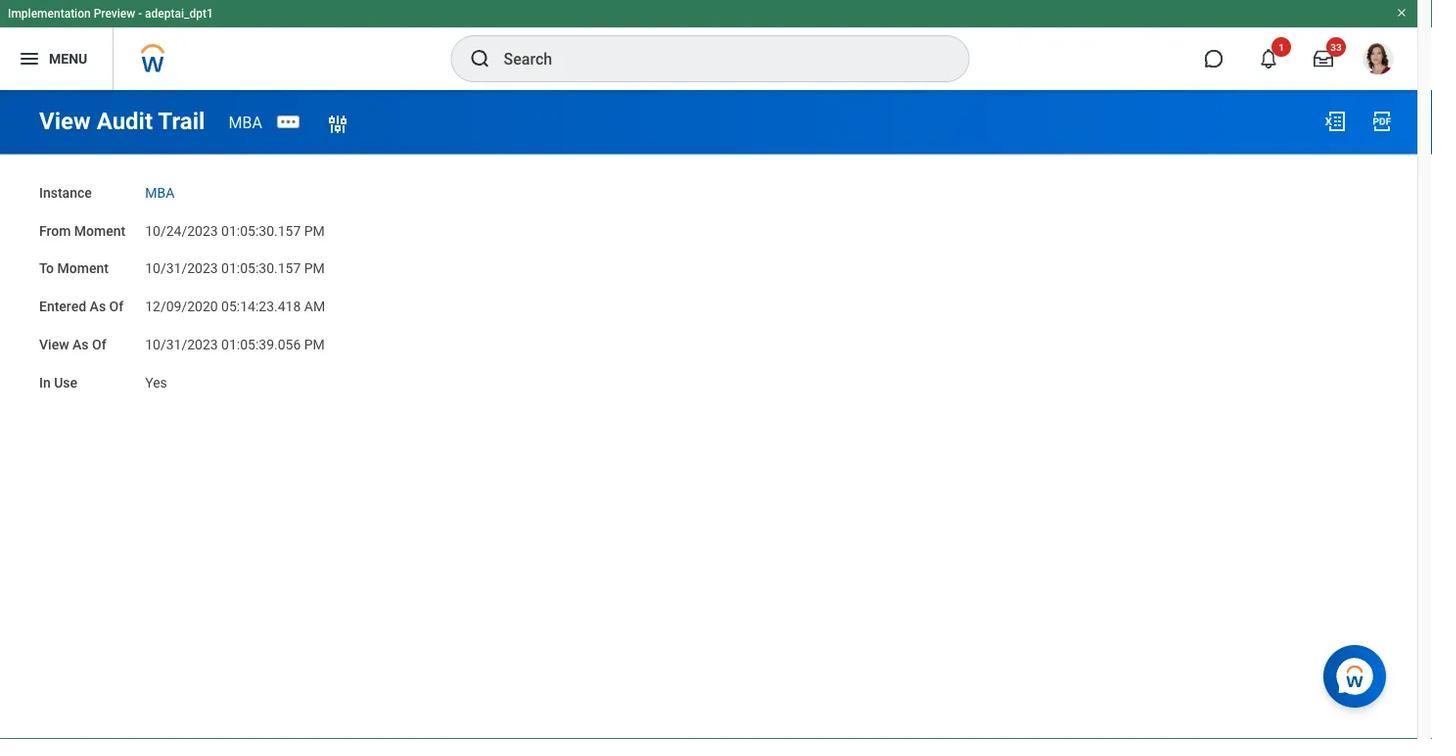 Task type: vqa. For each thing, say whether or not it's contained in the screenshot.
Entered As Of's Of
yes



Task type: locate. For each thing, give the bounding box(es) containing it.
1 vertical spatial of
[[92, 336, 106, 352]]

1 vertical spatial view
[[39, 336, 69, 352]]

1 01:05:30.157 from the top
[[221, 222, 301, 239]]

0 horizontal spatial as
[[72, 336, 89, 352]]

1 vertical spatial mba
[[145, 185, 175, 201]]

view up in use
[[39, 336, 69, 352]]

1 pm from the top
[[304, 222, 325, 239]]

10/31/2023 01:05:30.157 pm
[[145, 260, 325, 277]]

1 vertical spatial mba link
[[145, 181, 175, 201]]

inbox large image
[[1314, 49, 1333, 69]]

12/09/2020
[[145, 298, 218, 315]]

0 vertical spatial 01:05:30.157
[[221, 222, 301, 239]]

0 vertical spatial mba link
[[229, 113, 262, 131]]

pm inside view as of element
[[304, 336, 325, 352]]

1 vertical spatial moment
[[57, 260, 109, 277]]

0 vertical spatial 10/31/2023
[[145, 260, 218, 277]]

mba link up 10/24/2023
[[145, 181, 175, 201]]

0 vertical spatial view
[[39, 107, 91, 135]]

mba link
[[229, 113, 262, 131], [145, 181, 175, 201]]

10/31/2023 down 12/09/2020
[[145, 336, 218, 352]]

10/31/2023 inside to moment "element"
[[145, 260, 218, 277]]

of
[[109, 298, 124, 315], [92, 336, 106, 352]]

mba up 10/24/2023
[[145, 185, 175, 201]]

menu button
[[0, 27, 113, 90]]

2 view from the top
[[39, 336, 69, 352]]

1 vertical spatial pm
[[304, 260, 325, 277]]

moment right from
[[74, 222, 126, 239]]

pm inside from moment element
[[304, 222, 325, 239]]

1 vertical spatial 10/31/2023
[[145, 336, 218, 352]]

notifications large image
[[1259, 49, 1279, 69]]

entered
[[39, 298, 86, 315]]

view as of element
[[145, 325, 325, 354]]

10/31/2023 01:05:39.056 pm
[[145, 336, 325, 352]]

3 pm from the top
[[304, 336, 325, 352]]

1 vertical spatial 01:05:30.157
[[221, 260, 301, 277]]

01:05:30.157 for 10/31/2023
[[221, 260, 301, 277]]

01:05:30.157 inside to moment "element"
[[221, 260, 301, 277]]

01:05:30.157 inside from moment element
[[221, 222, 301, 239]]

0 horizontal spatial mba
[[145, 185, 175, 201]]

in use
[[39, 374, 77, 390]]

view for view as of
[[39, 336, 69, 352]]

1 vertical spatial as
[[72, 336, 89, 352]]

of down the entered as of
[[92, 336, 106, 352]]

moment for from moment
[[74, 222, 126, 239]]

audit
[[97, 107, 153, 135]]

1 horizontal spatial mba
[[229, 113, 262, 131]]

mba link right trail
[[229, 113, 262, 131]]

0 vertical spatial moment
[[74, 222, 126, 239]]

in use element
[[145, 363, 167, 392]]

2 vertical spatial pm
[[304, 336, 325, 352]]

from moment
[[39, 222, 126, 239]]

adeptai_dpt1
[[145, 7, 213, 21]]

moment
[[74, 222, 126, 239], [57, 260, 109, 277]]

view
[[39, 107, 91, 135], [39, 336, 69, 352]]

pm
[[304, 222, 325, 239], [304, 260, 325, 277], [304, 336, 325, 352]]

0 vertical spatial of
[[109, 298, 124, 315]]

mba right trail
[[229, 113, 262, 131]]

10/24/2023 01:05:30.157 pm
[[145, 222, 325, 239]]

view left the audit
[[39, 107, 91, 135]]

of right entered
[[109, 298, 124, 315]]

implementation
[[8, 7, 91, 21]]

pm for 10/31/2023 01:05:30.157 pm
[[304, 260, 325, 277]]

as for view
[[72, 336, 89, 352]]

in
[[39, 374, 51, 390]]

0 vertical spatial mba
[[229, 113, 262, 131]]

1 10/31/2023 from the top
[[145, 260, 218, 277]]

as down the entered as of
[[72, 336, 89, 352]]

01:05:30.157
[[221, 222, 301, 239], [221, 260, 301, 277]]

moment right "to"
[[57, 260, 109, 277]]

1 view from the top
[[39, 107, 91, 135]]

as
[[90, 298, 106, 315], [72, 336, 89, 352]]

am
[[304, 298, 325, 315]]

0 horizontal spatial of
[[92, 336, 106, 352]]

2 pm from the top
[[304, 260, 325, 277]]

01:05:30.157 up 05:14:23.418
[[221, 260, 301, 277]]

01:05:39.056
[[221, 336, 301, 352]]

10/31/2023 inside view as of element
[[145, 336, 218, 352]]

from
[[39, 222, 71, 239]]

0 vertical spatial pm
[[304, 222, 325, 239]]

search image
[[468, 47, 492, 70]]

2 01:05:30.157 from the top
[[221, 260, 301, 277]]

to moment element
[[145, 249, 325, 278]]

pm for 10/31/2023 01:05:39.056 pm
[[304, 336, 325, 352]]

as right entered
[[90, 298, 106, 315]]

view as of
[[39, 336, 106, 352]]

implementation preview -   adeptai_dpt1
[[8, 7, 213, 21]]

to moment
[[39, 260, 109, 277]]

menu
[[49, 51, 87, 67]]

01:05:30.157 up to moment "element"
[[221, 222, 301, 239]]

preview
[[94, 7, 135, 21]]

1 horizontal spatial as
[[90, 298, 106, 315]]

10/24/2023
[[145, 222, 218, 239]]

10/31/2023 up 12/09/2020
[[145, 260, 218, 277]]

mba for bottom 'mba' link
[[145, 185, 175, 201]]

0 vertical spatial as
[[90, 298, 106, 315]]

10/31/2023 for 10/31/2023 01:05:30.157 pm
[[145, 260, 218, 277]]

0 horizontal spatial mba link
[[145, 181, 175, 201]]

pm inside to moment "element"
[[304, 260, 325, 277]]

1 horizontal spatial of
[[109, 298, 124, 315]]

mba
[[229, 113, 262, 131], [145, 185, 175, 201]]

10/31/2023
[[145, 260, 218, 277], [145, 336, 218, 352]]

2 10/31/2023 from the top
[[145, 336, 218, 352]]



Task type: describe. For each thing, give the bounding box(es) containing it.
of for entered as of
[[109, 298, 124, 315]]

1
[[1279, 41, 1284, 53]]

33 button
[[1302, 37, 1346, 80]]

moment for to moment
[[57, 260, 109, 277]]

justify image
[[18, 47, 41, 70]]

export to excel image
[[1324, 110, 1347, 133]]

33
[[1331, 41, 1342, 53]]

pm for 10/24/2023 01:05:30.157 pm
[[304, 222, 325, 239]]

trail
[[158, 107, 205, 135]]

Search Workday  search field
[[504, 37, 929, 80]]

10/31/2023 for 10/31/2023 01:05:39.056 pm
[[145, 336, 218, 352]]

menu banner
[[0, 0, 1418, 90]]

01:05:30.157 for 10/24/2023
[[221, 222, 301, 239]]

yes
[[145, 374, 167, 390]]

change selection image
[[326, 112, 349, 136]]

05:14:23.418
[[221, 298, 301, 315]]

view printable version (pdf) image
[[1371, 110, 1394, 133]]

as for entered
[[90, 298, 106, 315]]

entered as of element
[[145, 287, 325, 316]]

view audit trail
[[39, 107, 205, 135]]

1 button
[[1247, 37, 1291, 80]]

entered as of
[[39, 298, 124, 315]]

1 horizontal spatial mba link
[[229, 113, 262, 131]]

to
[[39, 260, 54, 277]]

profile logan mcneil image
[[1363, 43, 1394, 78]]

instance
[[39, 185, 92, 201]]

from moment element
[[145, 211, 325, 240]]

12/09/2020 05:14:23.418 am
[[145, 298, 325, 315]]

mba for right 'mba' link
[[229, 113, 262, 131]]

close environment banner image
[[1396, 7, 1408, 19]]

view audit trail main content
[[0, 90, 1418, 410]]

use
[[54, 374, 77, 390]]

-
[[138, 7, 142, 21]]

of for view as of
[[92, 336, 106, 352]]

view for view audit trail
[[39, 107, 91, 135]]



